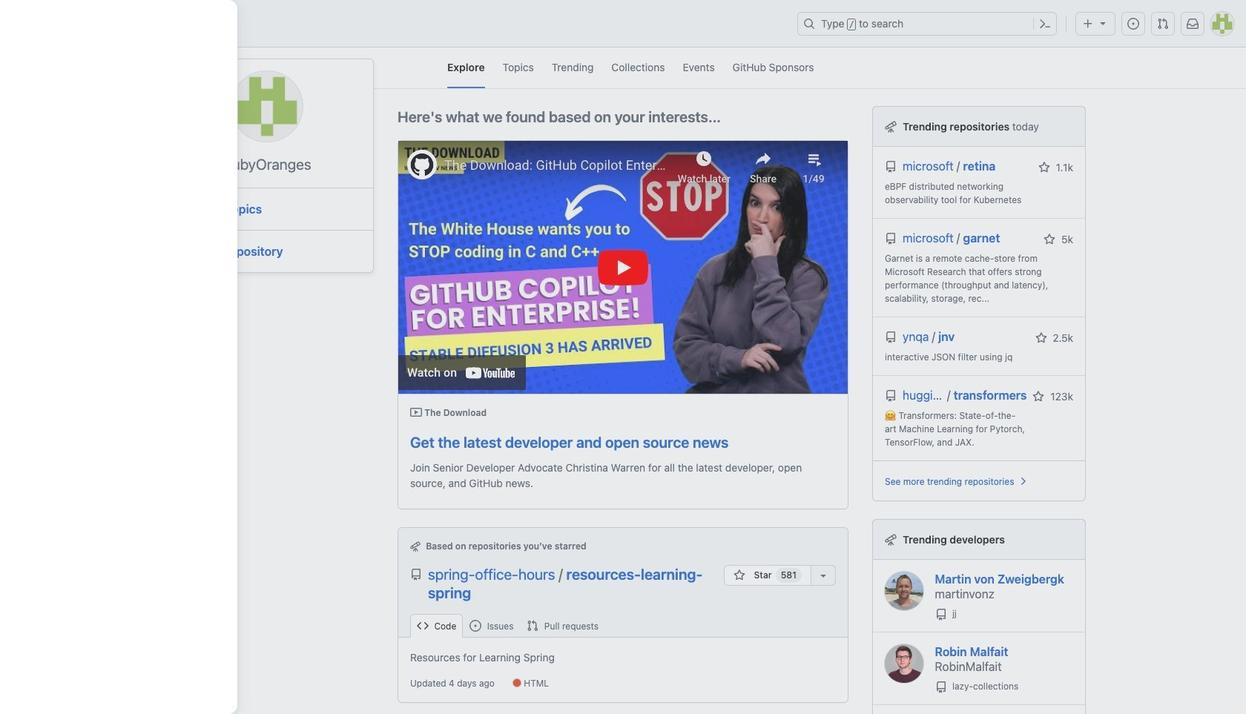 Task type: describe. For each thing, give the bounding box(es) containing it.
video image
[[410, 406, 422, 418]]

this recommendation was generated by github computers image
[[410, 541, 421, 552]]

notifications image
[[1187, 18, 1199, 30]]

1 vertical spatial repo image
[[935, 609, 947, 621]]

2 repo image from the top
[[885, 233, 897, 245]]

add this repository to a list image
[[818, 570, 829, 582]]

4 repo image from the top
[[885, 390, 897, 402]]

triangle down image
[[1097, 17, 1109, 29]]

git pull request image
[[1157, 18, 1169, 30]]

581 users starred this repository element
[[776, 568, 802, 583]]

issue opened image
[[1128, 18, 1139, 30]]

this recommendation was generated by github computers element
[[410, 541, 426, 552]]

2 vertical spatial repo image
[[935, 682, 947, 694]]



Task type: locate. For each thing, give the bounding box(es) containing it.
plus image
[[1082, 18, 1094, 30]]

repo image
[[410, 569, 422, 581], [935, 609, 947, 621], [935, 682, 947, 694]]

2 these results are generated by github computers element from the top
[[885, 532, 897, 547]]

these results are generated by github computers image
[[885, 121, 897, 133], [885, 534, 897, 546]]

repository menu element
[[398, 614, 848, 638]]

chevron right image
[[1017, 476, 1029, 487]]

1 vertical spatial these results are generated by github computers element
[[885, 532, 897, 547]]

1 these results are generated by github computers image from the top
[[885, 121, 897, 133]]

1 vertical spatial these results are generated by github computers image
[[885, 534, 897, 546]]

1 these results are generated by github computers element from the top
[[885, 119, 897, 134]]

command palette image
[[1039, 18, 1051, 30]]

0 vertical spatial these results are generated by github computers element
[[885, 119, 897, 134]]

star image
[[1038, 162, 1050, 174], [1044, 234, 1056, 246], [1035, 332, 1047, 344], [1033, 391, 1045, 403], [734, 570, 746, 582]]

3 repo image from the top
[[885, 332, 897, 343]]

0 vertical spatial repo image
[[410, 569, 422, 581]]

0 vertical spatial these results are generated by github computers image
[[885, 121, 897, 133]]

2 these results are generated by github computers image from the top
[[885, 534, 897, 546]]

repo image
[[885, 161, 897, 173], [885, 233, 897, 245], [885, 332, 897, 343], [885, 390, 897, 402]]

1 repo image from the top
[[885, 161, 897, 173]]

these results are generated by github computers element
[[885, 119, 897, 134], [885, 532, 897, 547]]



Task type: vqa. For each thing, say whether or not it's contained in the screenshot.
1st These results are generated by GitHub computers element from the top of the page's these results are generated by github computers icon
yes



